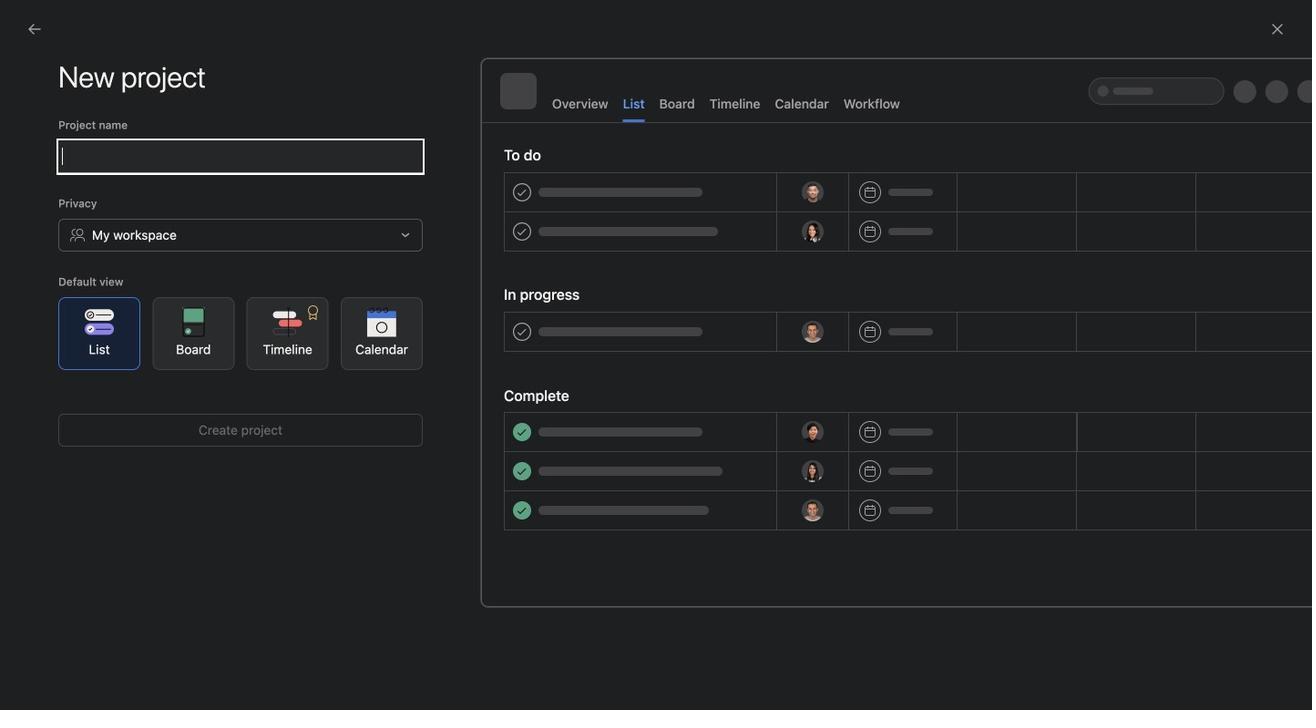 Task type: vqa. For each thing, say whether or not it's contained in the screenshot.
Insights in the left top of the page
no



Task type: describe. For each thing, give the bounding box(es) containing it.
hide sidebar image
[[24, 15, 38, 29]]

global element
[[0, 45, 219, 154]]

1 add task image from the left
[[724, 252, 739, 266]]

view profile settings image
[[241, 136, 284, 180]]

insights element
[[0, 166, 219, 290]]

2 add task image from the left
[[1278, 252, 1293, 266]]

mark complete image for mark complete option
[[808, 297, 830, 319]]

go back image
[[27, 22, 42, 36]]

close image
[[1271, 22, 1286, 36]]

Mark complete checkbox
[[808, 297, 830, 319]]

this is a preview of your project image
[[481, 58, 1313, 607]]



Task type: locate. For each thing, give the bounding box(es) containing it.
add task image
[[724, 252, 739, 266], [1278, 252, 1293, 266]]

Mark complete checkbox
[[253, 297, 275, 319]]

None text field
[[58, 140, 423, 173]]

1 horizontal spatial add task image
[[1278, 252, 1293, 266]]

starred element
[[0, 290, 219, 356]]

None radio
[[822, 67, 854, 99], [884, 67, 916, 99], [915, 67, 947, 99], [822, 67, 854, 99], [884, 67, 916, 99], [915, 67, 947, 99]]

option group
[[637, 67, 978, 99]]

projects element
[[0, 356, 219, 480]]

2 mark complete image from the left
[[808, 297, 830, 319]]

1 horizontal spatial mark complete image
[[808, 297, 830, 319]]

0 horizontal spatial mark complete image
[[253, 297, 275, 319]]

None radio
[[637, 67, 668, 99], [668, 67, 699, 99], [699, 67, 730, 99], [729, 67, 761, 99], [760, 67, 792, 99], [791, 67, 823, 99], [853, 67, 885, 99], [946, 67, 978, 99], [637, 67, 668, 99], [668, 67, 699, 99], [699, 67, 730, 99], [729, 67, 761, 99], [760, 67, 792, 99], [791, 67, 823, 99], [853, 67, 885, 99], [946, 67, 978, 99]]

dismiss image
[[1271, 77, 1286, 92]]

add task image
[[1001, 252, 1016, 266]]

0 horizontal spatial add task image
[[724, 252, 739, 266]]

1 mark complete image from the left
[[253, 297, 275, 319]]

mark complete image
[[253, 297, 275, 319], [808, 297, 830, 319]]

mark complete image for mark complete checkbox
[[253, 297, 275, 319]]



